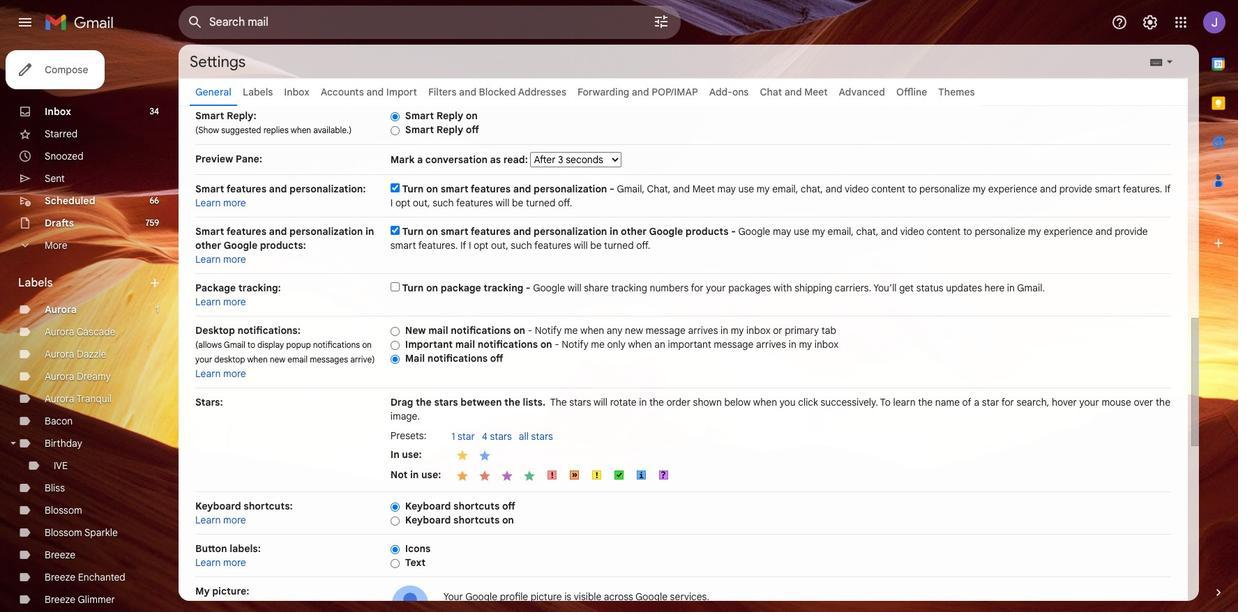 Task type: vqa. For each thing, say whether or not it's contained in the screenshot.


Task type: locate. For each thing, give the bounding box(es) containing it.
more down picture: at the left of page
[[223, 600, 246, 612]]

Smart Reply on radio
[[391, 112, 400, 122]]

5 aurora from the top
[[45, 393, 74, 406]]

inbox link up "starred" link
[[45, 105, 71, 118]]

bacon
[[45, 415, 73, 428]]

tab list
[[1200, 45, 1239, 563]]

blossom for blossom link
[[45, 505, 82, 517]]

use: right not
[[422, 469, 441, 481]]

Mail notifications off radio
[[391, 354, 400, 365]]

0 vertical spatial blossom
[[45, 505, 82, 517]]

turn on package tracking - google will share tracking numbers for your packages with shipping carriers. you'll get status updates here in gmail.
[[402, 282, 1046, 295]]

6 learn more link from the top
[[195, 557, 246, 570]]

messages
[[310, 355, 348, 365]]

5 learn more link from the top
[[195, 514, 246, 527]]

2 vertical spatial turn
[[402, 282, 424, 295]]

sparkle
[[84, 527, 118, 540]]

0 horizontal spatial use
[[739, 183, 755, 195]]

order
[[667, 396, 691, 409]]

be
[[512, 197, 524, 209], [591, 239, 602, 252]]

other up the package
[[195, 239, 221, 252]]

0 horizontal spatial your
[[195, 355, 212, 365]]

all
[[519, 431, 529, 443]]

1 blossom from the top
[[45, 505, 82, 517]]

your inside desktop notifications: (allows gmail to display popup notifications on your desktop when new email messages arrive) learn more
[[195, 355, 212, 365]]

chat, up google may use my email, chat, and video content to personalize my experience and provide smart features. if i opt out, such features will be turned off.
[[801, 183, 824, 195]]

i down mark
[[391, 197, 393, 209]]

google inside smart features and personalization in other google products: learn more
[[224, 239, 258, 252]]

0 vertical spatial personalize
[[920, 183, 971, 195]]

out, down turn on smart features and personalization -
[[491, 239, 509, 252]]

0 horizontal spatial a
[[417, 154, 423, 166]]

1 horizontal spatial 1
[[452, 431, 455, 443]]

off. inside google may use my email, chat, and video content to personalize my experience and provide smart features. if i opt out, such features will be turned off.
[[637, 239, 651, 252]]

new down display
[[270, 355, 286, 365]]

0 horizontal spatial may
[[718, 183, 736, 195]]

0 horizontal spatial email,
[[773, 183, 799, 195]]

aurora for aurora 'link' at the left
[[45, 304, 77, 316]]

replies
[[264, 125, 289, 135]]

gmail,
[[617, 183, 645, 195]]

inbox down tab on the right of page
[[815, 339, 839, 351]]

blossom
[[45, 505, 82, 517], [45, 527, 82, 540]]

such down conversation
[[433, 197, 454, 209]]

personalization up 'turn on smart features and personalization in other google products -'
[[534, 183, 608, 195]]

0 vertical spatial features.
[[1124, 183, 1163, 195]]

1 vertical spatial reply
[[437, 124, 464, 136]]

0 vertical spatial opt
[[396, 197, 411, 209]]

0 horizontal spatial features.
[[419, 239, 458, 252]]

in right rotate
[[639, 396, 647, 409]]

smart up (show on the top
[[195, 110, 224, 122]]

1 inside labels navigation
[[156, 304, 159, 315]]

learn inside keyboard shortcuts: learn more
[[195, 514, 221, 527]]

if inside google may use my email, chat, and video content to personalize my experience and provide smart features. if i opt out, such features will be turned off.
[[461, 239, 467, 252]]

be inside the "gmail, chat, and meet may use my email, chat, and video content to personalize my experience and provide smart features. if i opt out, such features will be turned off."
[[512, 197, 524, 209]]

Keyboard shortcuts on radio
[[391, 516, 400, 527]]

support image
[[1112, 14, 1129, 31]]

1 horizontal spatial features.
[[1124, 183, 1163, 195]]

reply down 'smart reply on'
[[437, 124, 464, 136]]

learn more link down desktop
[[195, 368, 246, 380]]

the right over
[[1156, 396, 1171, 409]]

use down the "gmail, chat, and meet may use my email, chat, and video content to personalize my experience and provide smart features. if i opt out, such features will be turned off." at the top of page
[[794, 225, 810, 238]]

1 vertical spatial meet
[[693, 183, 715, 195]]

more inside desktop notifications: (allows gmail to display popup notifications on your desktop when new email messages arrive) learn more
[[223, 368, 246, 380]]

learn more link down preview
[[195, 197, 246, 209]]

off up "mark a conversation as read:" on the top left of the page
[[466, 124, 479, 136]]

0 vertical spatial notify
[[535, 325, 562, 337]]

desktop
[[214, 355, 245, 365]]

such inside the "gmail, chat, and meet may use my email, chat, and video content to personalize my experience and provide smart features. if i opt out, such features will be turned off."
[[433, 197, 454, 209]]

add-
[[710, 86, 733, 98]]

0 vertical spatial star
[[983, 396, 1000, 409]]

snoozed link
[[45, 150, 84, 163]]

1 horizontal spatial other
[[621, 225, 647, 238]]

1 vertical spatial turned
[[604, 239, 634, 252]]

0 vertical spatial your
[[707, 282, 726, 295]]

1 turn from the top
[[402, 183, 424, 195]]

aurora for aurora tranquil
[[45, 393, 74, 406]]

mouse
[[1102, 396, 1132, 409]]

3 breeze from the top
[[45, 594, 75, 607]]

0 vertical spatial off.
[[558, 197, 573, 209]]

mark a conversation as read:
[[391, 154, 531, 166]]

shortcuts down keyboard shortcuts off
[[454, 514, 500, 527]]

6 more from the top
[[223, 557, 246, 570]]

turned inside google may use my email, chat, and video content to personalize my experience and provide smart features. if i opt out, such features will be turned off.
[[604, 239, 634, 252]]

when inside desktop notifications: (allows gmail to display popup notifications on your desktop when new email messages arrive) learn more
[[247, 355, 268, 365]]

gmail image
[[45, 8, 121, 36]]

0 vertical spatial if
[[1166, 183, 1171, 195]]

smart for smart reply on
[[405, 110, 434, 122]]

smart for smart reply off
[[405, 124, 434, 136]]

mark
[[391, 154, 415, 166]]

of
[[963, 396, 972, 409]]

themes
[[939, 86, 976, 98]]

1 more from the top
[[223, 197, 246, 209]]

get
[[900, 282, 914, 295]]

0 horizontal spatial new
[[270, 355, 286, 365]]

5 more from the top
[[223, 514, 246, 527]]

available.)
[[314, 125, 352, 135]]

labels heading
[[18, 276, 148, 290]]

1 horizontal spatial be
[[591, 239, 602, 252]]

1 shortcuts from the top
[[454, 500, 500, 513]]

stars
[[434, 396, 458, 409], [570, 396, 592, 409], [490, 431, 512, 443], [531, 431, 553, 443]]

you
[[780, 396, 796, 409]]

me left 'only'
[[591, 339, 605, 351]]

the right "drag"
[[416, 396, 432, 409]]

addresses
[[518, 86, 567, 98]]

in inside smart features and personalization in other google products: learn more
[[366, 225, 374, 238]]

1 vertical spatial turn
[[402, 225, 424, 238]]

more
[[45, 239, 67, 252]]

1 horizontal spatial provide
[[1115, 225, 1149, 238]]

1 horizontal spatial may
[[773, 225, 792, 238]]

1 vertical spatial inbox
[[45, 105, 71, 118]]

out, inside the "gmail, chat, and meet may use my email, chat, and video content to personalize my experience and provide smart features. if i opt out, such features will be turned off."
[[413, 197, 430, 209]]

provide inside google may use my email, chat, and video content to personalize my experience and provide smart features. if i opt out, such features will be turned off.
[[1115, 225, 1149, 238]]

tranquil
[[76, 393, 112, 406]]

the left lists. in the bottom left of the page
[[505, 396, 521, 409]]

0 horizontal spatial other
[[195, 239, 221, 252]]

meet up products at the top right
[[693, 183, 715, 195]]

3 more from the top
[[223, 296, 246, 308]]

4 more from the top
[[223, 368, 246, 380]]

keyboard inside keyboard shortcuts: learn more
[[195, 500, 241, 513]]

2 the from the left
[[505, 396, 521, 409]]

off for mail notifications off
[[490, 352, 504, 365]]

2 horizontal spatial your
[[1080, 396, 1100, 409]]

not in use:
[[391, 469, 441, 481]]

0 vertical spatial breeze
[[45, 549, 75, 562]]

0 vertical spatial inbox
[[284, 86, 310, 98]]

0 horizontal spatial mail
[[429, 325, 449, 337]]

1 learn from the top
[[195, 197, 221, 209]]

1 horizontal spatial use
[[794, 225, 810, 238]]

2 horizontal spatial to
[[964, 225, 973, 238]]

0 horizontal spatial content
[[872, 183, 906, 195]]

keyboard up button at the bottom left
[[195, 500, 241, 513]]

1 vertical spatial content
[[927, 225, 961, 238]]

forwarding
[[578, 86, 630, 98]]

1 vertical spatial features.
[[419, 239, 458, 252]]

drag
[[391, 396, 413, 409]]

aurora up bacon link
[[45, 393, 74, 406]]

aurora link
[[45, 304, 77, 316]]

1 vertical spatial for
[[1002, 396, 1015, 409]]

desktop notifications: (allows gmail to display popup notifications on your desktop when new email messages arrive) learn more
[[195, 325, 375, 380]]

select input tool image
[[1166, 56, 1175, 67]]

me for only
[[591, 339, 605, 351]]

3 learn from the top
[[195, 296, 221, 308]]

arrives up important
[[688, 325, 719, 337]]

0 vertical spatial experience
[[989, 183, 1038, 195]]

0 vertical spatial i
[[391, 197, 393, 209]]

1 horizontal spatial off.
[[637, 239, 651, 252]]

such down 'turn on smart features and personalization in other google products -'
[[511, 239, 532, 252]]

visible
[[574, 591, 602, 604]]

learn inside package tracking: learn more
[[195, 296, 221, 308]]

1 horizontal spatial mail
[[456, 339, 475, 351]]

0 vertical spatial meet
[[805, 86, 828, 98]]

1 horizontal spatial star
[[983, 396, 1000, 409]]

notify
[[535, 325, 562, 337], [562, 339, 589, 351]]

2 learn more link from the top
[[195, 253, 246, 266]]

1 horizontal spatial if
[[1166, 183, 1171, 195]]

in down turn on package tracking - google will share tracking numbers for your packages with shipping carriers. you'll get status updates here in gmail.
[[721, 325, 729, 337]]

the right learn
[[919, 396, 933, 409]]

opt inside google may use my email, chat, and video content to personalize my experience and provide smart features. if i opt out, such features will be turned off.
[[474, 239, 489, 252]]

reply for on
[[437, 110, 464, 122]]

email, inside google may use my email, chat, and video content to personalize my experience and provide smart features. if i opt out, such features will be turned off.
[[828, 225, 854, 238]]

stars right the
[[570, 396, 592, 409]]

inbox inside labels navigation
[[45, 105, 71, 118]]

smart down preview
[[195, 183, 224, 195]]

1 vertical spatial opt
[[474, 239, 489, 252]]

conversation
[[426, 154, 488, 166]]

will inside the stars will rotate in the order shown below when you click successively. to learn the name of a star for search, hover your mouse over the image.
[[594, 396, 608, 409]]

Keyboard shortcuts off radio
[[391, 502, 400, 513]]

shortcuts:
[[244, 500, 293, 513]]

0 horizontal spatial message
[[646, 325, 686, 337]]

learn more link up the package
[[195, 253, 246, 266]]

personalization up share
[[534, 225, 608, 238]]

1 star link
[[452, 431, 482, 445]]

1 vertical spatial inbox
[[815, 339, 839, 351]]

learn down my at the left
[[195, 600, 221, 612]]

blossom down blossom link
[[45, 527, 82, 540]]

accounts and import link
[[321, 86, 417, 98]]

stars right 4
[[490, 431, 512, 443]]

star right of
[[983, 396, 1000, 409]]

learn down desktop
[[195, 368, 221, 380]]

1 reply from the top
[[437, 110, 464, 122]]

all stars link
[[519, 431, 560, 445]]

chat,
[[801, 183, 824, 195], [857, 225, 879, 238]]

0 vertical spatial use
[[739, 183, 755, 195]]

0 horizontal spatial chat,
[[801, 183, 824, 195]]

turned up share
[[604, 239, 634, 252]]

reply up 'smart reply off'
[[437, 110, 464, 122]]

below
[[725, 396, 751, 409]]

your right hover
[[1080, 396, 1100, 409]]

a right of
[[975, 396, 980, 409]]

filters and blocked addresses link
[[429, 86, 567, 98]]

0 vertical spatial shortcuts
[[454, 500, 500, 513]]

your down (allows
[[195, 355, 212, 365]]

for right numbers
[[691, 282, 704, 295]]

learn inside my picture: learn more
[[195, 600, 221, 612]]

only
[[608, 339, 626, 351]]

me left any
[[565, 325, 578, 337]]

smart right smart reply off radio
[[405, 124, 434, 136]]

0 vertical spatial me
[[565, 325, 578, 337]]

2 vertical spatial breeze
[[45, 594, 75, 607]]

labels inside navigation
[[18, 276, 53, 290]]

and
[[367, 86, 384, 98], [459, 86, 477, 98], [632, 86, 650, 98], [785, 86, 802, 98], [269, 183, 287, 195], [513, 183, 531, 195], [674, 183, 690, 195], [826, 183, 843, 195], [1041, 183, 1057, 195], [269, 225, 287, 238], [513, 225, 531, 238], [882, 225, 898, 238], [1096, 225, 1113, 238]]

None search field
[[179, 6, 681, 39]]

more up the package
[[223, 253, 246, 266]]

5 learn from the top
[[195, 514, 221, 527]]

labels for labels heading
[[18, 276, 53, 290]]

personalization for turn on smart features and personalization -
[[534, 183, 608, 195]]

learn more link for button labels: learn more
[[195, 557, 246, 570]]

for
[[691, 282, 704, 295], [1002, 396, 1015, 409]]

1 horizontal spatial arrives
[[757, 339, 787, 351]]

primary
[[785, 325, 820, 337]]

smart inside smart features and personalization in other google products: learn more
[[195, 225, 224, 238]]

star left 4
[[458, 431, 475, 443]]

on inside desktop notifications: (allows gmail to display popup notifications on your desktop when new email messages arrive) learn more
[[362, 340, 372, 350]]

more inside button labels: learn more
[[223, 557, 246, 570]]

inbox for topmost inbox 'link'
[[284, 86, 310, 98]]

1 horizontal spatial opt
[[474, 239, 489, 252]]

text
[[405, 557, 426, 570]]

learn down the package
[[195, 296, 221, 308]]

1 aurora from the top
[[45, 304, 77, 316]]

when right replies
[[291, 125, 311, 135]]

turned
[[526, 197, 556, 209], [604, 239, 634, 252]]

your left packages
[[707, 282, 726, 295]]

aurora dazzle
[[45, 348, 106, 361]]

3 learn more link from the top
[[195, 296, 246, 308]]

be inside google may use my email, chat, and video content to personalize my experience and provide smart features. if i opt out, such features will be turned off.
[[591, 239, 602, 252]]

use up google may use my email, chat, and video content to personalize my experience and provide smart features. if i opt out, such features will be turned off.
[[739, 183, 755, 195]]

0 vertical spatial reply
[[437, 110, 464, 122]]

1 vertical spatial message
[[714, 339, 754, 351]]

more down labels:
[[223, 557, 246, 570]]

new up "important mail notifications on - notify me only when an important message arrives in my inbox"
[[625, 325, 644, 337]]

notify left 'only'
[[562, 339, 589, 351]]

learn more link down the package
[[195, 296, 246, 308]]

breeze down the breeze enchanted link
[[45, 594, 75, 607]]

1 horizontal spatial to
[[908, 183, 917, 195]]

drafts link
[[45, 217, 74, 230]]

7 learn from the top
[[195, 600, 221, 612]]

1 vertical spatial use
[[794, 225, 810, 238]]

breeze link
[[45, 549, 75, 562]]

smart for smart features and personalization: learn more
[[195, 183, 224, 195]]

keyboard shortcuts off
[[405, 500, 516, 513]]

0 horizontal spatial if
[[461, 239, 467, 252]]

in right here
[[1008, 282, 1016, 295]]

0 vertical spatial chat,
[[801, 183, 824, 195]]

1 vertical spatial to
[[964, 225, 973, 238]]

breeze enchanted
[[45, 572, 125, 584]]

smart up the package
[[195, 225, 224, 238]]

forwarding and pop/imap link
[[578, 86, 698, 98]]

2 vertical spatial off
[[502, 500, 516, 513]]

1 horizontal spatial for
[[1002, 396, 1015, 409]]

preview pane:
[[195, 153, 262, 165]]

when left any
[[581, 325, 605, 337]]

0 vertical spatial labels
[[243, 86, 273, 98]]

0 horizontal spatial meet
[[693, 183, 715, 195]]

off. up numbers
[[637, 239, 651, 252]]

2 tracking from the left
[[612, 282, 648, 295]]

- for when
[[555, 339, 560, 351]]

compose button
[[6, 50, 105, 89]]

more down 'preview pane:' on the left top of page
[[223, 197, 246, 209]]

66
[[150, 195, 159, 206]]

1 horizontal spatial me
[[591, 339, 605, 351]]

0 vertical spatial video
[[845, 183, 870, 195]]

birthday link
[[45, 438, 82, 450]]

email, inside the "gmail, chat, and meet may use my email, chat, and video content to personalize my experience and provide smart features. if i opt out, such features will be turned off."
[[773, 183, 799, 195]]

2 breeze from the top
[[45, 572, 75, 584]]

arrives down 'or'
[[757, 339, 787, 351]]

1 vertical spatial may
[[773, 225, 792, 238]]

smart right smart reply on radio
[[405, 110, 434, 122]]

smart inside smart features and personalization: learn more
[[195, 183, 224, 195]]

0 horizontal spatial opt
[[396, 197, 411, 209]]

1 vertical spatial shortcuts
[[454, 514, 500, 527]]

if
[[1166, 183, 1171, 195], [461, 239, 467, 252]]

smart for smart features and personalization in other google products: learn more
[[195, 225, 224, 238]]

None checkbox
[[391, 184, 400, 193], [391, 226, 400, 235], [391, 283, 400, 292], [391, 184, 400, 193], [391, 226, 400, 235], [391, 283, 400, 292]]

1 for 1
[[156, 304, 159, 315]]

inbox up "starred" link
[[45, 105, 71, 118]]

notifications inside desktop notifications: (allows gmail to display popup notifications on your desktop when new email messages arrive) learn more
[[313, 340, 360, 350]]

video inside google may use my email, chat, and video content to personalize my experience and provide smart features. if i opt out, such features will be turned off.
[[901, 225, 925, 238]]

learn more link up button at the bottom left
[[195, 514, 246, 527]]

shortcuts up keyboard shortcuts on
[[454, 500, 500, 513]]

use: right in
[[402, 448, 422, 461]]

breeze for breeze "link"
[[45, 549, 75, 562]]

0 horizontal spatial me
[[565, 325, 578, 337]]

sent link
[[45, 172, 65, 185]]

settings image
[[1143, 14, 1159, 31]]

to inside google may use my email, chat, and video content to personalize my experience and provide smart features. if i opt out, such features will be turned off.
[[964, 225, 973, 238]]

0 horizontal spatial such
[[433, 197, 454, 209]]

2 reply from the top
[[437, 124, 464, 136]]

offline link
[[897, 86, 928, 98]]

more inside keyboard shortcuts: learn more
[[223, 514, 246, 527]]

mail up important
[[429, 325, 449, 337]]

breeze down blossom sparkle at bottom
[[45, 549, 75, 562]]

0 horizontal spatial 1
[[156, 304, 159, 315]]

when down display
[[247, 355, 268, 365]]

7 learn more link from the top
[[195, 600, 246, 612]]

labels
[[243, 86, 273, 98], [18, 276, 53, 290]]

labels up reply: on the top left of page
[[243, 86, 273, 98]]

more inside smart features and personalization: learn more
[[223, 197, 246, 209]]

profile
[[500, 591, 528, 604]]

1 horizontal spatial such
[[511, 239, 532, 252]]

smart for smart reply: (show suggested replies when available.)
[[195, 110, 224, 122]]

0 horizontal spatial be
[[512, 197, 524, 209]]

1 vertical spatial off.
[[637, 239, 651, 252]]

tracking right package
[[484, 282, 524, 295]]

smart inside smart reply: (show suggested replies when available.)
[[195, 110, 224, 122]]

aurora for aurora dreamy
[[45, 371, 74, 383]]

successively.
[[821, 396, 879, 409]]

chat, inside google may use my email, chat, and video content to personalize my experience and provide smart features. if i opt out, such features will be turned off.
[[857, 225, 879, 238]]

message up an
[[646, 325, 686, 337]]

learn up button at the bottom left
[[195, 514, 221, 527]]

1 horizontal spatial experience
[[1044, 225, 1094, 238]]

personalization
[[534, 183, 608, 195], [290, 225, 363, 238], [534, 225, 608, 238]]

1 vertical spatial off
[[490, 352, 504, 365]]

0 horizontal spatial labels
[[18, 276, 53, 290]]

aurora for aurora cascade
[[45, 326, 74, 339]]

4 learn from the top
[[195, 368, 221, 380]]

keyboard for keyboard shortcuts: learn more
[[195, 500, 241, 513]]

the stars will rotate in the order shown below when you click successively. to learn the name of a star for search, hover your mouse over the image.
[[391, 396, 1171, 423]]

1 horizontal spatial chat,
[[857, 225, 879, 238]]

may up products at the top right
[[718, 183, 736, 195]]

icons
[[405, 543, 431, 556]]

main menu image
[[17, 14, 34, 31]]

7 more from the top
[[223, 600, 246, 612]]

breeze for breeze glimmer
[[45, 594, 75, 607]]

- for any
[[528, 325, 533, 337]]

scheduled link
[[45, 195, 95, 207]]

Important mail notifications on radio
[[391, 340, 400, 351]]

i inside google may use my email, chat, and video content to personalize my experience and provide smart features. if i opt out, such features will be turned off.
[[469, 239, 471, 252]]

will inside the "gmail, chat, and meet may use my email, chat, and video content to personalize my experience and provide smart features. if i opt out, such features will be turned off."
[[496, 197, 510, 209]]

off up between
[[490, 352, 504, 365]]

suggested
[[221, 125, 261, 135]]

i up package
[[469, 239, 471, 252]]

and inside smart features and personalization: learn more
[[269, 183, 287, 195]]

aurora up aurora cascade link
[[45, 304, 77, 316]]

2 aurora from the top
[[45, 326, 74, 339]]

1 vertical spatial notify
[[562, 339, 589, 351]]

off. inside the "gmail, chat, and meet may use my email, chat, and video content to personalize my experience and provide smart features. if i opt out, such features will be turned off."
[[558, 197, 573, 209]]

forwarding and pop/imap
[[578, 86, 698, 98]]

1 for 1 star 4 stars all stars
[[452, 431, 455, 443]]

notify left any
[[535, 325, 562, 337]]

experience inside google may use my email, chat, and video content to personalize my experience and provide smart features. if i opt out, such features will be turned off.
[[1044, 225, 1094, 238]]

2 blossom from the top
[[45, 527, 82, 540]]

filters and blocked addresses
[[429, 86, 567, 98]]

0 horizontal spatial experience
[[989, 183, 1038, 195]]

your
[[444, 591, 463, 604]]

personalization for turn on smart features and personalization in other google products -
[[534, 225, 608, 238]]

learn down preview
[[195, 197, 221, 209]]

will left share
[[568, 282, 582, 295]]

new
[[625, 325, 644, 337], [270, 355, 286, 365]]

1 learn more link from the top
[[195, 197, 246, 209]]

3 the from the left
[[650, 396, 664, 409]]

2 turn from the top
[[402, 225, 424, 238]]

turned inside the "gmail, chat, and meet may use my email, chat, and video content to personalize my experience and provide smart features. if i opt out, such features will be turned off."
[[526, 197, 556, 209]]

will down 'turn on smart features and personalization in other google products -'
[[574, 239, 588, 252]]

breeze glimmer link
[[45, 594, 115, 607]]

features inside smart features and personalization: learn more
[[227, 183, 267, 195]]

smart
[[195, 110, 224, 122], [405, 110, 434, 122], [405, 124, 434, 136], [195, 183, 224, 195], [195, 225, 224, 238]]

a
[[417, 154, 423, 166], [975, 396, 980, 409]]

learn more link down button at the bottom left
[[195, 557, 246, 570]]

more inside package tracking: learn more
[[223, 296, 246, 308]]

0 horizontal spatial inbox
[[747, 325, 771, 337]]

when inside the stars will rotate in the order shown below when you click successively. to learn the name of a star for search, hover your mouse over the image.
[[754, 396, 778, 409]]

2 learn from the top
[[195, 253, 221, 266]]

provide
[[1060, 183, 1093, 195], [1115, 225, 1149, 238]]

will down turn on smart features and personalization -
[[496, 197, 510, 209]]

1 horizontal spatial out,
[[491, 239, 509, 252]]

learn more link for smart features and personalization: learn more
[[195, 197, 246, 209]]

4 aurora from the top
[[45, 371, 74, 383]]

0 vertical spatial new
[[625, 325, 644, 337]]

a inside the stars will rotate in the order shown below when you click successively. to learn the name of a star for search, hover your mouse over the image.
[[975, 396, 980, 409]]

6 learn from the top
[[195, 557, 221, 570]]

stars inside the stars will rotate in the order shown below when you click successively. to learn the name of a star for search, hover your mouse over the image.
[[570, 396, 592, 409]]

rotate
[[610, 396, 637, 409]]

0 vertical spatial for
[[691, 282, 704, 295]]

1 vertical spatial video
[[901, 225, 925, 238]]

0 vertical spatial other
[[621, 225, 647, 238]]

turn for turn on smart features and personalization -
[[402, 183, 424, 195]]

my picture: learn more
[[195, 586, 249, 612]]

2 more from the top
[[223, 253, 246, 266]]

be down 'turn on smart features and personalization in other google products -'
[[591, 239, 602, 252]]

in inside the stars will rotate in the order shown below when you click successively. to learn the name of a star for search, hover your mouse over the image.
[[639, 396, 647, 409]]

1 vertical spatial if
[[461, 239, 467, 252]]

inbox link inside labels navigation
[[45, 105, 71, 118]]

features. inside google may use my email, chat, and video content to personalize my experience and provide smart features. if i opt out, such features will be turned off.
[[419, 239, 458, 252]]

1 horizontal spatial a
[[975, 396, 980, 409]]

0 vertical spatial provide
[[1060, 183, 1093, 195]]

learn more link for smart features and personalization in other google products: learn more
[[195, 253, 246, 266]]

smart reply off
[[405, 124, 479, 136]]

enchanted
[[78, 572, 125, 584]]

labels up aurora 'link' at the left
[[18, 276, 53, 290]]

3 aurora from the top
[[45, 348, 74, 361]]

0 vertical spatial be
[[512, 197, 524, 209]]

when left you
[[754, 396, 778, 409]]

keyboard up icons
[[405, 514, 451, 527]]

learn more link down picture: at the left of page
[[195, 600, 246, 612]]

more down desktop
[[223, 368, 246, 380]]

services.
[[670, 591, 710, 604]]

i inside the "gmail, chat, and meet may use my email, chat, and video content to personalize my experience and provide smart features. if i opt out, such features will be turned off."
[[391, 197, 393, 209]]

email, up google may use my email, chat, and video content to personalize my experience and provide smart features. if i opt out, such features will be turned off.
[[773, 183, 799, 195]]

turned down turn on smart features and personalization -
[[526, 197, 556, 209]]

notify for notify me only when an important message arrives in my inbox
[[562, 339, 589, 351]]

2 shortcuts from the top
[[454, 514, 500, 527]]

1 breeze from the top
[[45, 549, 75, 562]]

google inside google may use my email, chat, and video content to personalize my experience and provide smart features. if i opt out, such features will be turned off.
[[739, 225, 771, 238]]

0 horizontal spatial off.
[[558, 197, 573, 209]]

smart reply: (show suggested replies when available.)
[[195, 110, 352, 135]]

a right mark
[[417, 154, 423, 166]]

popup
[[286, 340, 311, 350]]



Task type: describe. For each thing, give the bounding box(es) containing it.
0 vertical spatial inbox
[[747, 325, 771, 337]]

gmail
[[224, 340, 246, 350]]

breeze enchanted link
[[45, 572, 125, 584]]

name
[[936, 396, 960, 409]]

display
[[258, 340, 284, 350]]

3 turn from the top
[[402, 282, 424, 295]]

aurora for aurora dazzle
[[45, 348, 74, 361]]

google left products at the top right
[[649, 225, 683, 238]]

other inside smart features and personalization in other google products: learn more
[[195, 239, 221, 252]]

cascade
[[77, 326, 115, 339]]

smart inside google may use my email, chat, and video content to personalize my experience and provide smart features. if i opt out, such features will be turned off.
[[391, 239, 416, 252]]

as
[[490, 154, 501, 166]]

such inside google may use my email, chat, and video content to personalize my experience and provide smart features. if i opt out, such features will be turned off.
[[511, 239, 532, 252]]

products
[[686, 225, 729, 238]]

image.
[[391, 410, 420, 423]]

your google profile picture is visible across google services.
[[444, 591, 710, 604]]

new
[[405, 325, 426, 337]]

0 horizontal spatial arrives
[[688, 325, 719, 337]]

learn inside button labels: learn more
[[195, 557, 221, 570]]

may inside google may use my email, chat, and video content to personalize my experience and provide smart features. if i opt out, such features will be turned off.
[[773, 225, 792, 238]]

important
[[405, 339, 453, 351]]

learn inside smart features and personalization: learn more
[[195, 197, 221, 209]]

and inside smart features and personalization in other google products: learn more
[[269, 225, 287, 238]]

features inside the "gmail, chat, and meet may use my email, chat, and video content to personalize my experience and provide smart features. if i opt out, such features will be turned off."
[[456, 197, 493, 209]]

0 horizontal spatial for
[[691, 282, 704, 295]]

personalization inside smart features and personalization in other google products: learn more
[[290, 225, 363, 238]]

updates
[[947, 282, 983, 295]]

inbox for inbox 'link' in the labels navigation
[[45, 105, 71, 118]]

smart inside the "gmail, chat, and meet may use my email, chat, and video content to personalize my experience and provide smart features. if i opt out, such features will be turned off."
[[1096, 183, 1121, 195]]

themes link
[[939, 86, 976, 98]]

birthday
[[45, 438, 82, 450]]

an
[[655, 339, 666, 351]]

(allows
[[195, 340, 222, 350]]

turn on smart features and personalization -
[[402, 183, 617, 195]]

34
[[150, 106, 159, 117]]

labels for labels link
[[243, 86, 273, 98]]

off for keyboard shortcuts off
[[502, 500, 516, 513]]

1 horizontal spatial new
[[625, 325, 644, 337]]

scheduled
[[45, 195, 95, 207]]

dreamy
[[77, 371, 111, 383]]

keyboard for keyboard shortcuts off
[[405, 500, 451, 513]]

google may use my email, chat, and video content to personalize my experience and provide smart features. if i opt out, such features will be turned off.
[[391, 225, 1149, 252]]

settings
[[190, 52, 246, 71]]

video inside the "gmail, chat, and meet may use my email, chat, and video content to personalize my experience and provide smart features. if i opt out, such features will be turned off."
[[845, 183, 870, 195]]

1 vertical spatial use:
[[422, 469, 441, 481]]

products:
[[260, 239, 306, 252]]

arrive)
[[350, 355, 375, 365]]

when left an
[[629, 339, 652, 351]]

0 vertical spatial message
[[646, 325, 686, 337]]

1 tracking from the left
[[484, 282, 524, 295]]

chat, inside the "gmail, chat, and meet may use my email, chat, and video content to personalize my experience and provide smart features. if i opt out, such features will be turned off."
[[801, 183, 824, 195]]

general
[[195, 86, 232, 98]]

google right your
[[466, 591, 498, 604]]

not
[[391, 469, 408, 481]]

accounts
[[321, 86, 364, 98]]

1 horizontal spatial inbox
[[815, 339, 839, 351]]

more inside smart features and personalization in other google products: learn more
[[223, 253, 246, 266]]

breeze glimmer
[[45, 594, 115, 607]]

4
[[482, 431, 488, 443]]

carriers.
[[835, 282, 872, 295]]

bliss link
[[45, 482, 65, 495]]

if inside the "gmail, chat, and meet may use my email, chat, and video content to personalize my experience and provide smart features. if i opt out, such features will be turned off."
[[1166, 183, 1171, 195]]

package
[[441, 282, 481, 295]]

general link
[[195, 86, 232, 98]]

personalize inside the "gmail, chat, and meet may use my email, chat, and video content to personalize my experience and provide smart features. if i opt out, such features will be turned off."
[[920, 183, 971, 195]]

learn inside smart features and personalization in other google products: learn more
[[195, 253, 221, 266]]

1 vertical spatial star
[[458, 431, 475, 443]]

mail for new
[[429, 325, 449, 337]]

blocked
[[479, 86, 516, 98]]

gmail.
[[1018, 282, 1046, 295]]

- for tracking
[[526, 282, 531, 295]]

opt inside the "gmail, chat, and meet may use my email, chat, and video content to personalize my experience and provide smart features. if i opt out, such features will be turned off."
[[396, 197, 411, 209]]

out, inside google may use my email, chat, and video content to personalize my experience and provide smart features. if i opt out, such features will be turned off.
[[491, 239, 509, 252]]

click
[[799, 396, 819, 409]]

use inside google may use my email, chat, and video content to personalize my experience and provide smart features. if i opt out, such features will be turned off.
[[794, 225, 810, 238]]

star inside the stars will rotate in the order shown below when you click successively. to learn the name of a star for search, hover your mouse over the image.
[[983, 396, 1000, 409]]

content inside google may use my email, chat, and video content to personalize my experience and provide smart features. if i opt out, such features will be turned off.
[[927, 225, 961, 238]]

tracking:
[[238, 282, 281, 295]]

package
[[195, 282, 236, 295]]

personalize inside google may use my email, chat, and video content to personalize my experience and provide smart features. if i opt out, such features will be turned off.
[[975, 225, 1026, 238]]

experience inside the "gmail, chat, and meet may use my email, chat, and video content to personalize my experience and provide smart features. if i opt out, such features will be turned off."
[[989, 183, 1038, 195]]

learn more link for package tracking: learn more
[[195, 296, 246, 308]]

here
[[985, 282, 1005, 295]]

features inside smart features and personalization in other google products: learn more
[[227, 225, 267, 238]]

search mail image
[[183, 10, 208, 35]]

shortcuts for off
[[454, 500, 500, 513]]

button labels: learn more
[[195, 543, 261, 570]]

picture:
[[212, 586, 249, 598]]

0 vertical spatial a
[[417, 154, 423, 166]]

google right across at the bottom
[[636, 591, 668, 604]]

New mail notifications on radio
[[391, 327, 400, 337]]

features inside google may use my email, chat, and video content to personalize my experience and provide smart features. if i opt out, such features will be turned off.
[[535, 239, 572, 252]]

aurora dreamy
[[45, 371, 111, 383]]

0 vertical spatial inbox link
[[284, 86, 310, 98]]

blossom for blossom sparkle
[[45, 527, 82, 540]]

presets:
[[391, 430, 427, 443]]

in right not
[[410, 469, 419, 481]]

blossom sparkle
[[45, 527, 118, 540]]

4 the from the left
[[919, 396, 933, 409]]

features. inside the "gmail, chat, and meet may use my email, chat, and video content to personalize my experience and provide smart features. if i opt out, such features will be turned off."
[[1124, 183, 1163, 195]]

important mail notifications on - notify me only when an important message arrives in my inbox
[[405, 339, 839, 351]]

provide inside the "gmail, chat, and meet may use my email, chat, and video content to personalize my experience and provide smart features. if i opt out, such features will be turned off."
[[1060, 183, 1093, 195]]

or
[[774, 325, 783, 337]]

chat,
[[647, 183, 671, 195]]

advanced search options image
[[648, 8, 676, 36]]

learn more link for keyboard shortcuts: learn more
[[195, 514, 246, 527]]

to inside the "gmail, chat, and meet may use my email, chat, and video content to personalize my experience and provide smart features. if i opt out, such features will be turned off."
[[908, 183, 917, 195]]

Smart Reply off radio
[[391, 126, 400, 136]]

bacon link
[[45, 415, 73, 428]]

labels navigation
[[0, 45, 179, 613]]

5 the from the left
[[1156, 396, 1171, 409]]

more inside my picture: learn more
[[223, 600, 246, 612]]

hover
[[1052, 396, 1078, 409]]

aurora tranquil
[[45, 393, 112, 406]]

preview
[[195, 153, 233, 165]]

aurora dreamy link
[[45, 371, 111, 383]]

Search mail text field
[[209, 15, 614, 29]]

mail
[[405, 352, 425, 365]]

offline
[[897, 86, 928, 98]]

in down gmail,
[[610, 225, 619, 238]]

blossom sparkle link
[[45, 527, 118, 540]]

smart reply on
[[405, 110, 478, 122]]

ive link
[[54, 460, 68, 473]]

(show
[[195, 125, 219, 135]]

stars right 'all'
[[531, 431, 553, 443]]

to inside desktop notifications: (allows gmail to display popup notifications on your desktop when new email messages arrive) learn more
[[248, 340, 255, 350]]

keyboard for keyboard shortcuts on
[[405, 514, 451, 527]]

share
[[584, 282, 609, 295]]

meet inside the "gmail, chat, and meet may use my email, chat, and video content to personalize my experience and provide smart features. if i opt out, such features will be turned off."
[[693, 183, 715, 195]]

across
[[604, 591, 634, 604]]

packages
[[729, 282, 772, 295]]

the
[[550, 396, 567, 409]]

pane:
[[236, 153, 262, 165]]

in use:
[[391, 448, 422, 461]]

shortcuts for on
[[454, 514, 500, 527]]

off for smart reply off
[[466, 124, 479, 136]]

stars left between
[[434, 396, 458, 409]]

your inside the stars will rotate in the order shown below when you click successively. to learn the name of a star for search, hover your mouse over the image.
[[1080, 396, 1100, 409]]

new inside desktop notifications: (allows gmail to display popup notifications on your desktop when new email messages arrive) learn more
[[270, 355, 286, 365]]

keyboard shortcuts: learn more
[[195, 500, 293, 527]]

shown
[[693, 396, 722, 409]]

1 the from the left
[[416, 396, 432, 409]]

advanced
[[839, 86, 886, 98]]

search,
[[1017, 396, 1050, 409]]

in
[[391, 448, 400, 461]]

with
[[774, 282, 793, 295]]

when inside smart reply: (show suggested replies when available.)
[[291, 125, 311, 135]]

mail for important
[[456, 339, 475, 351]]

personalization:
[[290, 183, 366, 195]]

add-ons link
[[710, 86, 749, 98]]

reply for off
[[437, 124, 464, 136]]

content inside the "gmail, chat, and meet may use my email, chat, and video content to personalize my experience and provide smart features. if i opt out, such features will be turned off."
[[872, 183, 906, 195]]

may inside the "gmail, chat, and meet may use my email, chat, and video content to personalize my experience and provide smart features. if i opt out, such features will be turned off."
[[718, 183, 736, 195]]

learn inside desktop notifications: (allows gmail to display popup notifications on your desktop when new email messages arrive) learn more
[[195, 368, 221, 380]]

turn for turn on smart features and personalization in other google products -
[[402, 225, 424, 238]]

0 vertical spatial use:
[[402, 448, 422, 461]]

turn on smart features and personalization in other google products -
[[402, 225, 739, 238]]

bliss
[[45, 482, 65, 495]]

4 learn more link from the top
[[195, 368, 246, 380]]

will inside google may use my email, chat, and video content to personalize my experience and provide smart features. if i opt out, such features will be turned off.
[[574, 239, 588, 252]]

Icons radio
[[391, 545, 400, 555]]

759
[[145, 218, 159, 228]]

picture
[[531, 591, 562, 604]]

Text radio
[[391, 559, 400, 569]]

use inside the "gmail, chat, and meet may use my email, chat, and video content to personalize my experience and provide smart features. if i opt out, such features will be turned off."
[[739, 183, 755, 195]]

me for when
[[565, 325, 578, 337]]

learn more link for my picture: learn more
[[195, 600, 246, 612]]

snoozed
[[45, 150, 84, 163]]

in down primary
[[789, 339, 797, 351]]

breeze for breeze enchanted
[[45, 572, 75, 584]]

google left share
[[533, 282, 565, 295]]

for inside the stars will rotate in the order shown below when you click successively. to learn the name of a star for search, hover your mouse over the image.
[[1002, 396, 1015, 409]]

notify for notify me when any new message arrives in my inbox or primary tab
[[535, 325, 562, 337]]



